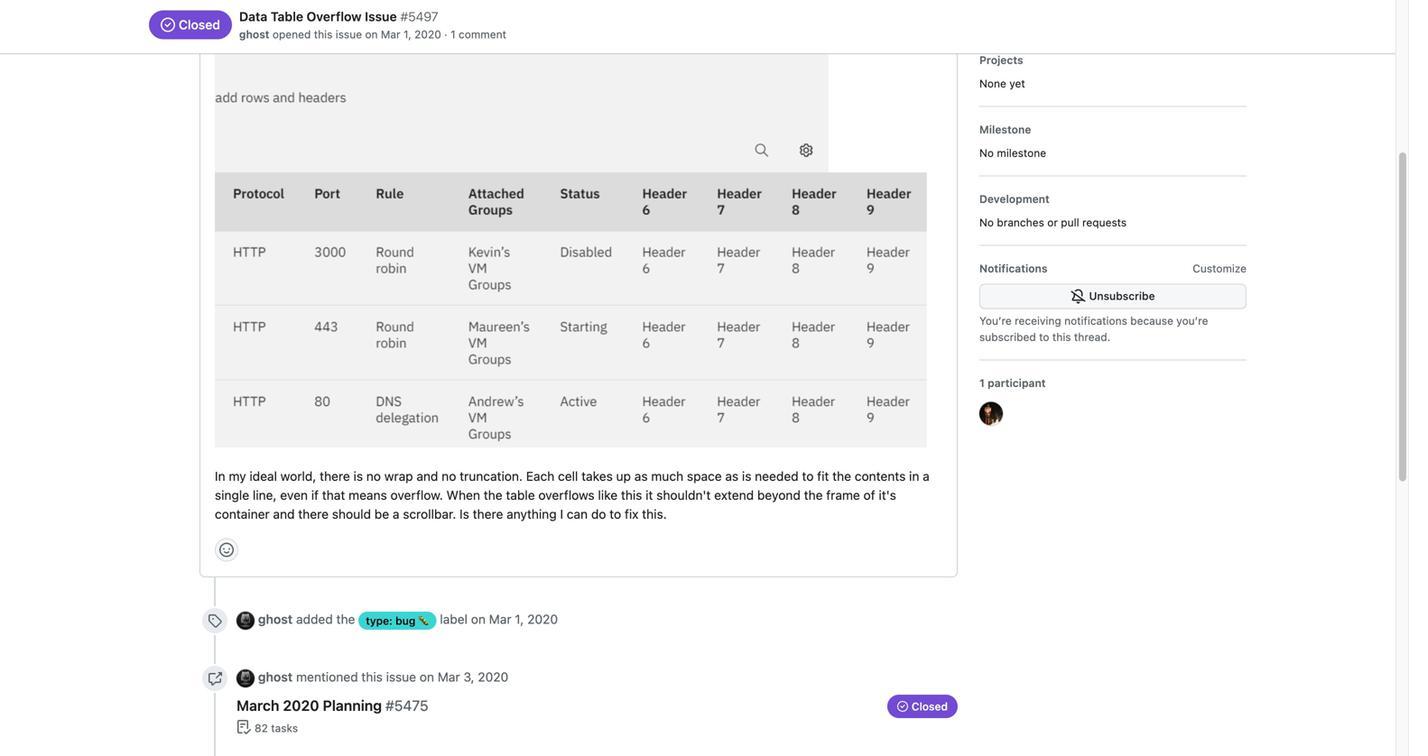 Task type: describe. For each thing, give the bounding box(es) containing it.
that
[[322, 488, 345, 503]]

extend
[[714, 488, 754, 503]]

contents
[[855, 469, 906, 484]]

even
[[280, 488, 308, 503]]

you're receiving notifications because you're subscribed to this thread.
[[980, 315, 1208, 344]]

1 participant
[[980, 377, 1046, 390]]

·
[[444, 28, 448, 41]]

1 horizontal spatial issue closed image
[[897, 701, 908, 712]]

yet
[[1010, 77, 1025, 90]]

notifications
[[1064, 315, 1127, 327]]

checklist image
[[237, 720, 251, 735]]

pull
[[1061, 216, 1079, 229]]

space
[[687, 469, 722, 484]]

mentioned
[[296, 670, 358, 685]]

#5497
[[400, 9, 438, 24]]

data
[[239, 9, 267, 24]]

milestone
[[997, 147, 1046, 159]]

on mar 1, 2020 link
[[471, 612, 558, 627]]

anything
[[507, 507, 557, 522]]

cell
[[558, 469, 578, 484]]

development
[[980, 193, 1050, 205]]

bug
[[396, 615, 416, 627]]

no branches or pull requests
[[980, 216, 1127, 229]]

is
[[460, 507, 469, 522]]

2020 up tasks
[[283, 697, 319, 715]]

1 horizontal spatial mar
[[438, 670, 460, 685]]

1, inside ghost added   the type: bug 🐛 label on mar 1, 2020
[[515, 612, 524, 627]]

cross reference image
[[208, 672, 222, 686]]

2 no from the left
[[442, 469, 456, 484]]

no milestone
[[980, 147, 1046, 159]]

issue inside data table overflow issue #5497 ghost opened this issue on mar 1, 2020 · 1 comment
[[336, 28, 362, 41]]

2020 inside ghost added   the type: bug 🐛 label on mar 1, 2020
[[527, 612, 558, 627]]

of
[[864, 488, 875, 503]]

1 no from the left
[[366, 469, 381, 484]]

2 as from the left
[[725, 469, 739, 484]]

none yet
[[980, 77, 1025, 90]]

select projects element
[[980, 52, 1247, 92]]

mar inside data table overflow issue #5497 ghost opened this issue on mar 1, 2020 · 1 comment
[[381, 28, 400, 41]]

because
[[1130, 315, 1174, 327]]

there down if
[[298, 507, 329, 522]]

i
[[560, 507, 563, 522]]

this inside in my ideal world, there is no wrap and no truncation. each cell takes up as much space as is needed to fit the contents in a single line, even if that means overflow. when the table overflows like this it shouldn't extend beyond the frame of it's container and there should be a scrollbar. is there anything i can do to fix this.
[[621, 488, 642, 503]]

0 vertical spatial issue closed image
[[161, 18, 175, 32]]

1, inside data table overflow issue #5497 ghost opened this issue on mar 1, 2020 · 1 comment
[[404, 28, 411, 41]]

2 is from the left
[[742, 469, 752, 484]]

comment
[[459, 28, 506, 41]]

ideal
[[250, 469, 277, 484]]

march 2020 planning #5475
[[237, 697, 428, 715]]

0 vertical spatial a
[[923, 469, 930, 484]]

scrollbar.
[[403, 507, 456, 522]]

there right is
[[473, 507, 503, 522]]

overflow
[[307, 9, 362, 24]]

data table overflow issue #5497 ghost opened this issue on mar 1, 2020 · 1 comment
[[239, 9, 506, 41]]

you're
[[980, 315, 1012, 327]]

you're
[[1177, 315, 1208, 327]]

if
[[311, 488, 319, 503]]

tag image
[[208, 614, 222, 629]]

there up that
[[320, 469, 350, 484]]

add or remove reactions element
[[215, 539, 238, 562]]

label
[[440, 612, 468, 627]]

projects
[[980, 54, 1023, 66]]

line,
[[253, 488, 277, 503]]

the inside ghost added   the type: bug 🐛 label on mar 1, 2020
[[336, 612, 355, 627]]

this.
[[642, 507, 667, 522]]

overflows
[[538, 488, 595, 503]]

this inside you're receiving notifications because you're subscribed to this thread.
[[1053, 331, 1071, 344]]

can
[[567, 507, 588, 522]]

do
[[591, 507, 606, 522]]

it
[[646, 488, 653, 503]]

or
[[1047, 216, 1058, 229]]

participant
[[988, 377, 1046, 390]]

2020 inside data table overflow issue #5497 ghost opened this issue on mar 1, 2020 · 1 comment
[[415, 28, 441, 41]]

unsubscribe
[[1089, 290, 1155, 302]]

to inside you're receiving notifications because you're subscribed to this thread.
[[1039, 331, 1049, 344]]

the down fit
[[804, 488, 823, 503]]

container
[[215, 507, 270, 522]]

2 vertical spatial on
[[420, 670, 434, 685]]

world,
[[281, 469, 316, 484]]

none
[[980, 77, 1006, 90]]

the down truncation. at the bottom of the page
[[484, 488, 503, 503]]

1 vertical spatial closed
[[912, 701, 948, 713]]

requests
[[1082, 216, 1127, 229]]

82 tasks
[[255, 722, 298, 735]]

like
[[598, 488, 618, 503]]

ghost link
[[239, 28, 269, 41]]

takes
[[582, 469, 613, 484]]

#5475
[[386, 697, 428, 715]]

1 vertical spatial issue
[[386, 670, 416, 685]]

opened
[[273, 28, 311, 41]]

on inside data table overflow issue #5497 ghost opened this issue on mar 1, 2020 · 1 comment
[[365, 28, 378, 41]]

should
[[332, 507, 371, 522]]

issue
[[365, 9, 397, 24]]

82
[[255, 722, 268, 735]]

much
[[651, 469, 684, 484]]

customize
[[1193, 262, 1247, 275]]



Task type: vqa. For each thing, say whether or not it's contained in the screenshot.
'SCROLLBAR.'
yes



Task type: locate. For each thing, give the bounding box(es) containing it.
as
[[634, 469, 648, 484], [725, 469, 739, 484]]

0 vertical spatial 1,
[[404, 28, 411, 41]]

1 horizontal spatial as
[[725, 469, 739, 484]]

to down receiving
[[1039, 331, 1049, 344]]

issue up #5475
[[386, 670, 416, 685]]

each
[[526, 469, 555, 484]]

this inside data table overflow issue #5497 ghost opened this issue on mar 1, 2020 · 1 comment
[[314, 28, 333, 41]]

2020
[[415, 28, 441, 41], [527, 612, 558, 627], [478, 670, 509, 685], [283, 697, 319, 715]]

add or remove reactions image
[[219, 543, 234, 558]]

type:
[[366, 615, 393, 627]]

ghost mentioned this issue on mar 3, 2020
[[258, 670, 509, 685]]

@ghost image up march
[[237, 670, 255, 688]]

@ghost image for added   the
[[237, 612, 255, 630]]

the right fit
[[833, 469, 851, 484]]

my
[[229, 469, 246, 484]]

in my ideal world, there is no wrap and no truncation. each cell takes up as much space as is needed to fit the contents in a single line, even if that means overflow. when the table overflows like this it shouldn't extend beyond the frame of it's container and there should be a scrollbar. is there anything i can do to fix this.
[[215, 469, 930, 522]]

1 vertical spatial mar
[[489, 612, 511, 627]]

1 vertical spatial 1,
[[515, 612, 524, 627]]

0 vertical spatial @ghost image
[[237, 612, 255, 630]]

this
[[314, 28, 333, 41], [1053, 331, 1071, 344], [621, 488, 642, 503], [361, 670, 383, 685]]

no for no milestone
[[980, 147, 994, 159]]

0 horizontal spatial issue
[[336, 28, 362, 41]]

wrap
[[384, 469, 413, 484]]

0 vertical spatial closed
[[179, 17, 220, 32]]

mar right "label"
[[489, 612, 511, 627]]

0 horizontal spatial is
[[354, 469, 363, 484]]

2 horizontal spatial on
[[471, 612, 486, 627]]

the right added
[[336, 612, 355, 627]]

issue
[[336, 28, 362, 41], [386, 670, 416, 685]]

0 horizontal spatial as
[[634, 469, 648, 484]]

fix
[[625, 507, 639, 522]]

1,
[[404, 28, 411, 41], [515, 612, 524, 627]]

means
[[349, 488, 387, 503]]

0 horizontal spatial closed
[[179, 17, 220, 32]]

and
[[417, 469, 438, 484], [273, 507, 295, 522]]

on right "label"
[[471, 612, 486, 627]]

0 vertical spatial 1
[[451, 28, 456, 41]]

0 vertical spatial ghost
[[239, 28, 269, 41]]

1 vertical spatial and
[[273, 507, 295, 522]]

and down even
[[273, 507, 295, 522]]

1 vertical spatial no
[[980, 216, 994, 229]]

0 vertical spatial on
[[365, 28, 378, 41]]

0 horizontal spatial on
[[365, 28, 378, 41]]

1 vertical spatial to
[[802, 469, 814, 484]]

no up means
[[366, 469, 381, 484]]

no
[[980, 147, 994, 159], [980, 216, 994, 229]]

2 no from the top
[[980, 216, 994, 229]]

no up when
[[442, 469, 456, 484]]

truncation.
[[460, 469, 523, 484]]

3,
[[464, 670, 474, 685]]

1 horizontal spatial 1
[[980, 377, 985, 390]]

this down data table overflow issue link
[[314, 28, 333, 41]]

0 horizontal spatial a
[[393, 507, 399, 522]]

0 horizontal spatial and
[[273, 507, 295, 522]]

milestone
[[980, 123, 1031, 136]]

table
[[506, 488, 535, 503]]

no
[[366, 469, 381, 484], [442, 469, 456, 484]]

thread.
[[1074, 331, 1111, 344]]

1 horizontal spatial no
[[442, 469, 456, 484]]

no inside link issues element
[[980, 216, 994, 229]]

0 horizontal spatial mar
[[381, 28, 400, 41]]

1 horizontal spatial on
[[420, 670, 434, 685]]

tasks
[[271, 722, 298, 735]]

closed
[[179, 17, 220, 32], [912, 701, 948, 713]]

@ghost image right tag image at bottom
[[237, 612, 255, 630]]

1
[[451, 28, 456, 41], [980, 377, 985, 390]]

ghost down the "data"
[[239, 28, 269, 41]]

is up extend
[[742, 469, 752, 484]]

no left branches
[[980, 216, 994, 229]]

frame
[[826, 488, 860, 503]]

table
[[271, 9, 303, 24]]

1, right "label"
[[515, 612, 524, 627]]

@ghost image for mentioned this issue
[[237, 670, 255, 688]]

0 horizontal spatial 1
[[451, 28, 456, 41]]

type: bug 🐛 link
[[359, 612, 437, 630]]

data table overflow issue link
[[239, 7, 397, 26]]

select milestones element
[[980, 121, 1247, 161]]

mar
[[381, 28, 400, 41], [489, 612, 511, 627], [438, 670, 460, 685]]

1 horizontal spatial and
[[417, 469, 438, 484]]

1 up @tw15egan image
[[980, 377, 985, 390]]

0 vertical spatial no
[[980, 147, 994, 159]]

image image
[[215, 28, 942, 448]]

to left fit
[[802, 469, 814, 484]]

1 horizontal spatial is
[[742, 469, 752, 484]]

in
[[909, 469, 919, 484]]

2 vertical spatial to
[[610, 507, 621, 522]]

and up overflow.
[[417, 469, 438, 484]]

ghost for ghost added   the type: bug 🐛 label on mar 1, 2020
[[258, 612, 293, 627]]

mar down issue
[[381, 28, 400, 41]]

0 horizontal spatial 1,
[[404, 28, 411, 41]]

0 vertical spatial issue
[[336, 28, 362, 41]]

be
[[374, 507, 389, 522]]

1 as from the left
[[634, 469, 648, 484]]

1, down #5497 at the top of page
[[404, 28, 411, 41]]

1 horizontal spatial issue
[[386, 670, 416, 685]]

this down receiving
[[1053, 331, 1071, 344]]

there
[[320, 469, 350, 484], [298, 507, 329, 522], [473, 507, 503, 522]]

notifications
[[980, 262, 1048, 275]]

ghost added   the type: bug 🐛 label on mar 1, 2020
[[258, 612, 558, 627]]

a right "be"
[[393, 507, 399, 522]]

as up extend
[[725, 469, 739, 484]]

0 horizontal spatial issue closed image
[[161, 18, 175, 32]]

receiving
[[1015, 315, 1061, 327]]

is
[[354, 469, 363, 484], [742, 469, 752, 484]]

2 @ghost image from the top
[[237, 670, 255, 688]]

on mar 3, 2020 link
[[420, 670, 509, 685]]

1 is from the left
[[354, 469, 363, 484]]

1 vertical spatial issue closed image
[[897, 701, 908, 712]]

no down milestone at the right
[[980, 147, 994, 159]]

0 vertical spatial mar
[[381, 28, 400, 41]]

a
[[923, 469, 930, 484], [393, 507, 399, 522]]

this up planning
[[361, 670, 383, 685]]

to
[[1039, 331, 1049, 344], [802, 469, 814, 484], [610, 507, 621, 522]]

1 inside data table overflow issue #5497 ghost opened this issue on mar 1, 2020 · 1 comment
[[451, 28, 456, 41]]

single
[[215, 488, 249, 503]]

on down issue
[[365, 28, 378, 41]]

🐛
[[418, 615, 429, 627]]

1 vertical spatial 1
[[980, 377, 985, 390]]

2020 right "label"
[[527, 612, 558, 627]]

1 vertical spatial a
[[393, 507, 399, 522]]

branches
[[997, 216, 1044, 229]]

1 @ghost image from the top
[[237, 612, 255, 630]]

mar left 3,
[[438, 670, 460, 685]]

subscribed
[[980, 331, 1036, 344]]

1 vertical spatial on
[[471, 612, 486, 627]]

when
[[447, 488, 480, 503]]

unsubscribe button
[[980, 284, 1247, 309]]

ghost up march
[[258, 670, 293, 685]]

on up #5475
[[420, 670, 434, 685]]

2 vertical spatial ghost
[[258, 670, 293, 685]]

march
[[237, 697, 279, 715]]

1 right ·
[[451, 28, 456, 41]]

1 horizontal spatial to
[[802, 469, 814, 484]]

1 no from the top
[[980, 147, 994, 159]]

up
[[616, 469, 631, 484]]

0 vertical spatial and
[[417, 469, 438, 484]]

2 horizontal spatial mar
[[489, 612, 511, 627]]

2020 left ·
[[415, 28, 441, 41]]

ghost
[[239, 28, 269, 41], [258, 612, 293, 627], [258, 670, 293, 685]]

planning
[[323, 697, 382, 715]]

ghost for ghost mentioned this issue on mar 3, 2020
[[258, 670, 293, 685]]

0 vertical spatial to
[[1039, 331, 1049, 344]]

shouldn't
[[657, 488, 711, 503]]

ghost left added
[[258, 612, 293, 627]]

2020 right 3,
[[478, 670, 509, 685]]

1 horizontal spatial closed
[[912, 701, 948, 713]]

mar inside ghost added   the type: bug 🐛 label on mar 1, 2020
[[489, 612, 511, 627]]

no inside select milestones element
[[980, 147, 994, 159]]

beyond
[[757, 488, 801, 503]]

in
[[215, 469, 225, 484]]

issue closed image
[[161, 18, 175, 32], [897, 701, 908, 712]]

added
[[296, 612, 333, 627]]

on inside ghost added   the type: bug 🐛 label on mar 1, 2020
[[471, 612, 486, 627]]

to left "fix"
[[610, 507, 621, 522]]

ghost inside ghost added   the type: bug 🐛 label on mar 1, 2020
[[258, 612, 293, 627]]

bell slash image
[[1071, 289, 1086, 304]]

1 horizontal spatial a
[[923, 469, 930, 484]]

no for no branches or pull requests
[[980, 216, 994, 229]]

as right up
[[634, 469, 648, 484]]

needed
[[755, 469, 799, 484]]

@ghost image
[[237, 612, 255, 630], [237, 670, 255, 688]]

it's
[[879, 488, 896, 503]]

overflow.
[[391, 488, 443, 503]]

a right in
[[923, 469, 930, 484]]

issue down overflow
[[336, 28, 362, 41]]

this left it
[[621, 488, 642, 503]]

1 vertical spatial @ghost image
[[237, 670, 255, 688]]

fit
[[817, 469, 829, 484]]

1 vertical spatial ghost
[[258, 612, 293, 627]]

2 vertical spatial mar
[[438, 670, 460, 685]]

@tw15egan image
[[980, 402, 1003, 426]]

is up means
[[354, 469, 363, 484]]

on
[[365, 28, 378, 41], [471, 612, 486, 627], [420, 670, 434, 685]]

link issues element
[[980, 191, 1247, 231]]

0 horizontal spatial no
[[366, 469, 381, 484]]

0 horizontal spatial to
[[610, 507, 621, 522]]

ghost inside data table overflow issue #5497 ghost opened this issue on mar 1, 2020 · 1 comment
[[239, 28, 269, 41]]

1 horizontal spatial 1,
[[515, 612, 524, 627]]

2 horizontal spatial to
[[1039, 331, 1049, 344]]



